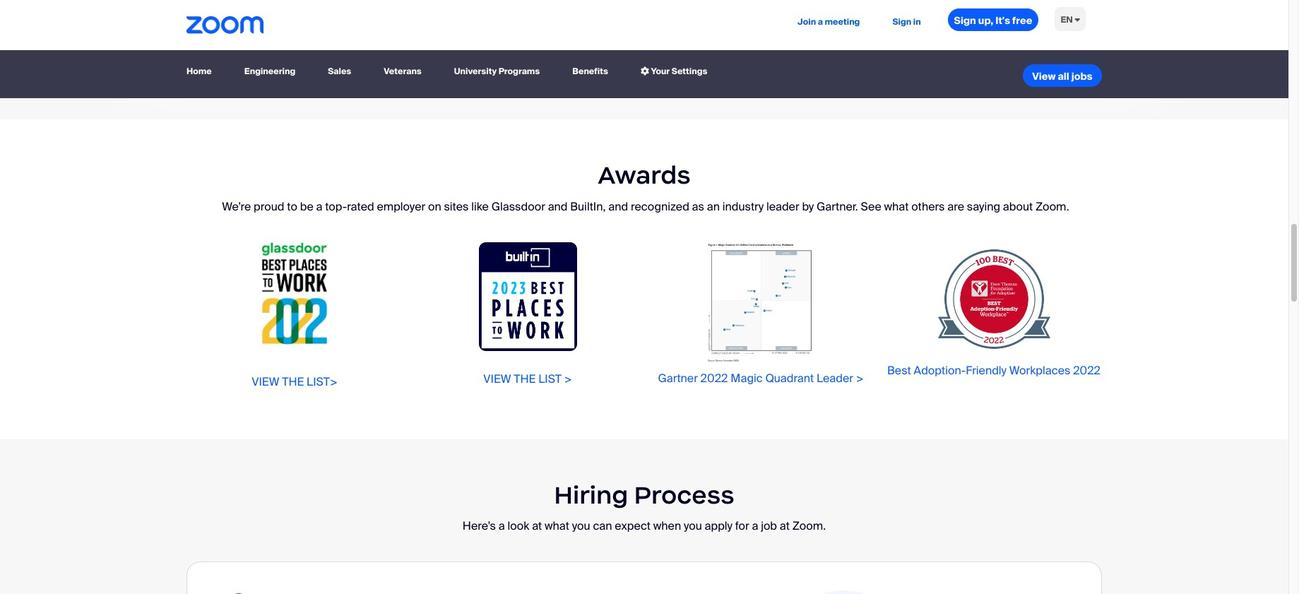 Task type: locate. For each thing, give the bounding box(es) containing it.
best adoption-friendly workplaces 2022
[[887, 363, 1101, 378]]

sign left in
[[892, 16, 911, 28]]

what right see
[[884, 199, 909, 214]]

industry
[[722, 199, 764, 214]]

1 horizontal spatial you
[[684, 519, 702, 533]]

be
[[300, 199, 313, 214]]

sign
[[954, 14, 976, 27], [892, 16, 911, 28]]

2022 left magic
[[700, 371, 728, 385]]

afw_100best 2022.png image
[[937, 242, 1051, 356]]

join a meeting
[[798, 16, 860, 28]]

engineering
[[244, 65, 295, 77]]

job
[[761, 519, 777, 533]]

view left list>
[[252, 375, 279, 389]]

rated
[[347, 199, 374, 214]]

university
[[454, 65, 497, 77]]

it's
[[995, 14, 1010, 27]]

a right for on the right bottom of the page
[[752, 519, 758, 533]]

sign up, it's free link
[[948, 8, 1039, 31]]

sales link
[[322, 59, 357, 84]]

your
[[651, 65, 670, 77]]

0 horizontal spatial and
[[548, 199, 568, 214]]

about
[[1003, 199, 1033, 214]]

at right look
[[532, 519, 542, 533]]

sign for sign up, it's free
[[954, 14, 976, 27]]

0 vertical spatial what
[[884, 199, 909, 214]]

view all jobs link
[[1023, 64, 1102, 87]]

to
[[287, 199, 297, 214]]

1 horizontal spatial and
[[608, 199, 628, 214]]

> right leader
[[856, 371, 864, 385]]

0 horizontal spatial view
[[252, 375, 279, 389]]

1 at from the left
[[532, 519, 542, 533]]

0 horizontal spatial the
[[282, 375, 304, 389]]

list>
[[307, 375, 337, 389]]

you left can
[[572, 519, 590, 533]]

view the list> link
[[252, 375, 337, 389]]

and left builtin,
[[548, 199, 568, 214]]

view for view the list >
[[483, 372, 511, 386]]

gartner
[[658, 371, 698, 385]]

1 horizontal spatial 2022
[[1073, 363, 1101, 378]]

zoom. right about
[[1036, 199, 1069, 214]]

can
[[593, 519, 612, 533]]

as
[[692, 199, 704, 214]]

the
[[514, 372, 536, 386], [282, 375, 304, 389]]

1 vertical spatial zoom.
[[792, 519, 826, 533]]

free
[[1012, 14, 1032, 27]]

all
[[1058, 70, 1069, 83]]

1 horizontal spatial sign
[[954, 14, 976, 27]]

1 horizontal spatial the
[[514, 372, 536, 386]]

1 horizontal spatial what
[[884, 199, 909, 214]]

view the list >
[[483, 372, 572, 386]]

you right when
[[684, 519, 702, 533]]

gartner.
[[817, 199, 858, 214]]

university programs
[[454, 65, 540, 77]]

at right job
[[780, 519, 790, 533]]

a
[[818, 16, 823, 28], [316, 199, 322, 214], [499, 519, 505, 533], [752, 519, 758, 533]]

quadrant
[[765, 371, 814, 385]]

jobs
[[1071, 70, 1093, 83]]

we're proud to be a top-rated employer on sites like glassdoor and builtin, and recognized as an industry leader by gartner. see what others are saying about zoom.
[[217, 199, 1072, 214]]

2 and from the left
[[608, 199, 628, 214]]

like
[[471, 199, 489, 214]]

the left list
[[514, 372, 536, 386]]

0 horizontal spatial you
[[572, 519, 590, 533]]

process
[[634, 479, 734, 510]]

a right join
[[818, 16, 823, 28]]

and
[[548, 199, 568, 214], [608, 199, 628, 214]]

1 horizontal spatial view
[[483, 372, 511, 386]]

veterans link
[[378, 59, 427, 84]]

1 you from the left
[[572, 519, 590, 533]]

2022 right workplaces
[[1073, 363, 1101, 378]]

0 horizontal spatial what
[[545, 519, 569, 533]]

view the list>
[[252, 375, 337, 389]]

you
[[572, 519, 590, 533], [684, 519, 702, 533]]

at
[[532, 519, 542, 533], [780, 519, 790, 533]]

0 horizontal spatial sign
[[892, 16, 911, 28]]

university programs link
[[448, 59, 546, 84]]

>
[[856, 371, 864, 385], [564, 372, 572, 386]]

are
[[947, 199, 964, 214]]

2022
[[1073, 363, 1101, 378], [700, 371, 728, 385]]

0 horizontal spatial at
[[532, 519, 542, 533]]

up,
[[978, 14, 993, 27]]

sign left up,
[[954, 14, 976, 27]]

the for list>
[[282, 375, 304, 389]]

gartner 2022 magic quadrant leader >
[[658, 371, 864, 385]]

0 horizontal spatial >
[[564, 372, 572, 386]]

top-
[[325, 199, 347, 214]]

0 horizontal spatial zoom.
[[792, 519, 826, 533]]

and right builtin,
[[608, 199, 628, 214]]

saying
[[967, 199, 1000, 214]]

what right look
[[545, 519, 569, 533]]

view
[[483, 372, 511, 386], [252, 375, 279, 389]]

sign for sign in
[[892, 16, 911, 28]]

the left list>
[[282, 375, 304, 389]]

sign up, it's free
[[954, 14, 1032, 27]]

view all jobs
[[1032, 70, 1093, 83]]

your settings
[[649, 65, 707, 77]]

awards
[[598, 160, 691, 191]]

cog image
[[641, 67, 649, 75]]

zoom. right job
[[792, 519, 826, 533]]

view for view the list>
[[252, 375, 279, 389]]

veterans
[[384, 65, 422, 77]]

zoom.
[[1036, 199, 1069, 214], [792, 519, 826, 533]]

employer
[[377, 199, 425, 214]]

> right list
[[564, 372, 572, 386]]

view left list
[[483, 372, 511, 386]]

0 vertical spatial zoom.
[[1036, 199, 1069, 214]]

what
[[884, 199, 909, 214], [545, 519, 569, 533]]

sales
[[328, 65, 351, 77]]

1 horizontal spatial at
[[780, 519, 790, 533]]



Task type: describe. For each thing, give the bounding box(es) containing it.
sites
[[444, 199, 469, 214]]

workplaces
[[1009, 363, 1070, 378]]

screen_shot_2023 01 26_at_4.52.09_pm.png image
[[706, 242, 816, 363]]

benefits
[[572, 65, 608, 77]]

home
[[186, 65, 212, 77]]

for
[[735, 519, 749, 533]]

1 horizontal spatial >
[[856, 371, 864, 385]]

best
[[887, 363, 911, 378]]

sign in link
[[887, 0, 927, 45]]

here's a look at what you can expect when you apply for a job at zoom.
[[463, 519, 826, 533]]

apply
[[705, 519, 733, 533]]

1 horizontal spatial zoom.
[[1036, 199, 1069, 214]]

join
[[798, 16, 816, 28]]

your settings link
[[635, 59, 713, 84]]

builtin,
[[570, 199, 606, 214]]

recognized
[[631, 199, 689, 214]]

we're
[[222, 199, 251, 214]]

when
[[653, 519, 681, 533]]

by
[[802, 199, 814, 214]]

leader
[[766, 199, 799, 214]]

settings
[[672, 65, 707, 77]]

adoption-
[[914, 363, 966, 378]]

see
[[861, 199, 881, 214]]

hiring process
[[554, 479, 734, 510]]

engineering link
[[239, 59, 301, 84]]

hiring
[[554, 479, 628, 510]]

meeting
[[825, 16, 860, 28]]

a inside join a meeting link
[[818, 16, 823, 28]]

sign in
[[892, 16, 921, 28]]

friendly
[[966, 363, 1007, 378]]

benefits link
[[567, 59, 614, 84]]

glassdoor
[[491, 199, 545, 214]]

2 you from the left
[[684, 519, 702, 533]]

proud
[[254, 199, 284, 214]]

join a meeting link
[[792, 0, 866, 45]]

in
[[913, 16, 921, 28]]

caret down image
[[1075, 16, 1080, 24]]

on
[[428, 199, 441, 214]]

view the list > link
[[483, 372, 572, 386]]

en button
[[1049, 0, 1091, 40]]

bptw22_logo_stacked_ _en.png image
[[260, 242, 329, 346]]

0 horizontal spatial 2022
[[700, 371, 728, 385]]

gartner 2022 magic quadrant leader > link
[[658, 371, 864, 385]]

home link
[[186, 59, 217, 84]]

magic
[[731, 371, 763, 385]]

here's
[[463, 519, 496, 533]]

a right be
[[316, 199, 322, 214]]

best adoption-friendly workplaces 2022 link
[[887, 363, 1101, 378]]

view
[[1032, 70, 1056, 83]]

leader
[[817, 371, 853, 385]]

2 at from the left
[[780, 519, 790, 533]]

programs
[[499, 65, 540, 77]]

the for list
[[514, 372, 536, 386]]

look
[[508, 519, 529, 533]]

expect
[[615, 519, 651, 533]]

1 vertical spatial what
[[545, 519, 569, 533]]

an
[[707, 199, 720, 214]]

en
[[1061, 14, 1073, 25]]

1 and from the left
[[548, 199, 568, 214]]

others
[[911, 199, 945, 214]]

a left look
[[499, 519, 505, 533]]

list
[[538, 372, 562, 386]]



Task type: vqa. For each thing, say whether or not it's contained in the screenshot.
Industry on the top of the page
yes



